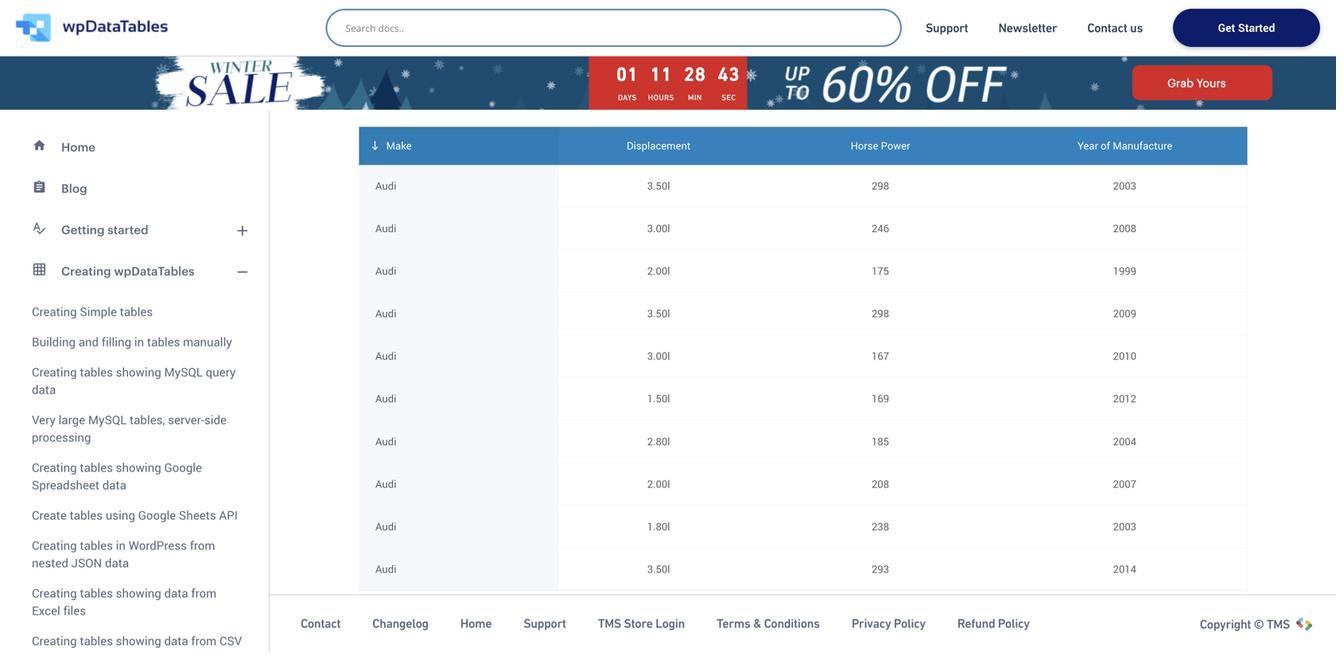 Task type: vqa. For each thing, say whether or not it's contained in the screenshot.
Nothing corresponding to first Nothing selected button from left
yes



Task type: locate. For each thing, give the bounding box(es) containing it.
this right via
[[999, 48, 1019, 61]]

2 this from the left
[[999, 48, 1019, 61]]

to number field down 2014
[[1019, 632, 1232, 652]]

google inside the create tables using google sheets api link
[[138, 507, 176, 524]]

home link right the 'changelog' link on the left bottom
[[461, 616, 492, 632]]

home link
[[10, 127, 259, 168], [461, 616, 492, 632]]

on up hours
[[662, 80, 676, 93]]

1 vertical spatial home
[[461, 617, 492, 631]]

from number field for first to number field from left
[[775, 599, 987, 628]]

showing inside the creating tables showing mysql query data
[[116, 364, 161, 380]]

data right json
[[105, 555, 129, 571]]

nested
[[32, 555, 68, 571]]

0 horizontal spatial mysql
[[88, 412, 127, 428]]

data up very
[[32, 382, 56, 398]]

on inside the (extensible markup language) is a long-time standard for data exchange between many different kinds of software platforms, both online and offline. many web services "run" on xml, and wpdatatables supports xml as an input data source as well.
[[424, 16, 438, 29]]

9 audi from the top
[[376, 520, 397, 534]]

home link up the blog
[[10, 127, 259, 168]]

creating for creating tables showing data from excel files
[[32, 585, 77, 602]]

0 vertical spatial on
[[424, 16, 438, 29]]

changelog
[[373, 617, 429, 631]]

google down server-
[[164, 459, 202, 476]]

0 vertical spatial in
[[776, 48, 786, 61]]

step-
[[551, 80, 578, 93]]

tables up spreadsheet
[[80, 459, 113, 476]]

1 horizontal spatial support
[[926, 21, 969, 35]]

on left xml,
[[424, 16, 438, 29]]

1 horizontal spatial contact
[[1088, 21, 1128, 35]]

make
[[386, 138, 412, 153]]

files for creating tables showing data from excel files
[[63, 603, 86, 619]]

0 vertical spatial contact
[[1088, 21, 1128, 35]]

xml inside the (extensible markup language) is a long-time standard for data exchange between many different kinds of software platforms, both online and offline. many web services "run" on xml, and wpdatatables supports xml as an input data source as well.
[[621, 16, 645, 29]]

1 298 from the top
[[872, 179, 890, 193]]

0 horizontal spatial nothing selected button
[[388, 616, 543, 645]]

1 vertical spatial in
[[134, 334, 144, 350]]

a right is
[[558, 0, 564, 13]]

creating down excel
[[32, 633, 77, 649]]

data up using
[[102, 477, 126, 493]]

excel
[[32, 603, 60, 619]]

2 298 from the top
[[872, 306, 890, 321]]

0 vertical spatial of
[[948, 0, 959, 13]]

2010
[[1114, 349, 1137, 363]]

1 horizontal spatial support link
[[926, 20, 969, 36]]

get started link
[[1174, 9, 1321, 47]]

xml down "standard"
[[621, 16, 645, 29]]

2.00
[[648, 264, 668, 278], [648, 477, 668, 491]]

very large mysql tables, server-side processing link
[[10, 405, 259, 453]]

2 nothing selected from the left
[[588, 623, 667, 638]]

creating up excel
[[32, 585, 77, 602]]

contact inside contact us link
[[1088, 21, 1128, 35]]

showing inside creating tables showing google spreadsheet data
[[116, 459, 161, 476]]

1 horizontal spatial xml
[[621, 16, 645, 29]]

0 horizontal spatial home
[[61, 140, 96, 154]]

tutorial up 'days'
[[621, 80, 659, 93]]

data down wordpress
[[164, 585, 188, 602]]

2 from number field from the left
[[1019, 599, 1232, 628]]

in right filling
[[134, 334, 144, 350]]

days
[[618, 93, 637, 102]]

3 showing from the top
[[116, 585, 161, 602]]

0 horizontal spatial from number field
[[775, 599, 987, 628]]

1 vertical spatial and
[[79, 334, 99, 350]]

1 horizontal spatial tutorial
[[621, 80, 659, 93]]

0 vertical spatial mysql
[[164, 364, 203, 380]]

0 horizontal spatial on
[[424, 16, 438, 29]]

1 horizontal spatial to number field
[[1019, 632, 1232, 652]]

very large mysql tables, server-side processing
[[32, 412, 227, 446]]

support
[[926, 21, 969, 35], [524, 617, 566, 631]]

0 vertical spatial wpdatatables
[[493, 16, 568, 29]]

2003 up 2014
[[1114, 520, 1137, 534]]

0 horizontal spatial support
[[524, 617, 566, 631]]

of inside the (extensible markup language) is a long-time standard for data exchange between many different kinds of software platforms, both online and offline. many web services "run" on xml, and wpdatatables supports xml as an input data source as well.
[[948, 0, 959, 13]]

creating simple tables
[[32, 304, 153, 320]]

nothing selected
[[388, 623, 467, 638], [588, 623, 667, 638]]

from inside creating tables in wordpress from nested json data
[[190, 537, 215, 554]]

1 vertical spatial on
[[662, 80, 676, 93]]

1 vertical spatial wpdatatables
[[114, 264, 195, 278]]

1 horizontal spatial policy
[[998, 617, 1030, 631]]

1 selected from the left
[[428, 623, 467, 638]]

2 vertical spatial 3.50
[[648, 562, 668, 576]]

Search form search field
[[346, 17, 890, 39]]

will
[[441, 48, 459, 61]]

0 vertical spatial 3.00
[[648, 221, 668, 235]]

using
[[106, 507, 135, 524]]

mysql inside the creating tables showing mysql query data
[[164, 364, 203, 380]]

policy
[[894, 617, 926, 631], [998, 617, 1030, 631]]

by-
[[578, 80, 595, 93]]

login
[[656, 617, 685, 631]]

1 vertical spatial mysql
[[88, 412, 127, 428]]

1 2003 from the top
[[1114, 179, 1137, 193]]

0 horizontal spatial tms
[[598, 617, 622, 631]]

wpdatatables inside the (extensible markup language) is a long-time standard for data exchange between many different kinds of software platforms, both online and offline. many web services "run" on xml, and wpdatatables supports xml as an input data source as well.
[[493, 16, 568, 29]]

standard
[[624, 0, 672, 13]]

246
[[872, 221, 890, 235]]

1 horizontal spatial and
[[470, 16, 491, 29]]

2 2003 from the top
[[1114, 520, 1137, 534]]

selected
[[428, 623, 467, 638], [628, 623, 667, 638]]

1 3.00 from the top
[[648, 221, 668, 235]]

1 horizontal spatial as
[[775, 16, 786, 29]]

mysql inside very large mysql tables, server-side processing
[[88, 412, 127, 428]]

of right year
[[1101, 138, 1111, 153]]

google for using
[[138, 507, 176, 524]]

contact for contact
[[301, 617, 341, 631]]

From number field
[[775, 599, 987, 628], [1019, 599, 1232, 628]]

creating inside creating tables showing data from csv files
[[32, 633, 77, 649]]

horse
[[851, 138, 879, 153]]

1 horizontal spatial nothing selected button
[[588, 616, 742, 645]]

1 horizontal spatial wpdatatables
[[493, 16, 568, 29]]

1 nothing selected from the left
[[388, 623, 467, 638]]

0 horizontal spatial nothing
[[388, 623, 425, 638]]

showing inside creating tables showing data from csv files
[[116, 633, 161, 649]]

0 vertical spatial 3.50
[[648, 179, 668, 193]]

0 horizontal spatial a
[[483, 48, 490, 61]]

policy right refund
[[998, 617, 1030, 631]]

resulting
[[421, 80, 468, 93]]

2 showing from the top
[[116, 459, 161, 476]]

supports
[[571, 16, 619, 29]]

of right kinds
[[948, 0, 959, 13]]

0 horizontal spatial tutorial
[[381, 48, 420, 61]]

4 showing from the top
[[116, 633, 161, 649]]

year
[[1078, 138, 1099, 153]]

long-
[[568, 0, 596, 13]]

services
[[346, 16, 391, 29]]

0 vertical spatial google
[[164, 459, 202, 476]]

0 horizontal spatial as
[[648, 16, 660, 29]]

0 vertical spatial home
[[61, 140, 96, 154]]

in down using
[[116, 537, 126, 554]]

download
[[925, 48, 978, 61]]

1 vertical spatial of
[[1101, 138, 1111, 153]]

mysql right the large
[[88, 412, 127, 428]]

1 horizontal spatial nothing selected
[[588, 623, 667, 638]]

0 horizontal spatial files
[[32, 650, 55, 652]]

2003 for 298
[[1114, 179, 1137, 193]]

showing down building and filling in tables manually link at the bottom left of the page
[[116, 364, 161, 380]]

3.50 for 2003
[[648, 179, 668, 193]]

power
[[881, 138, 911, 153]]

1 horizontal spatial tms
[[1267, 617, 1291, 632]]

showing down very large mysql tables, server-side processing link at the bottom left
[[116, 459, 161, 476]]

298
[[872, 179, 890, 193], [872, 306, 890, 321]]

0 vertical spatial 2.00
[[648, 264, 668, 278]]

tables left using
[[70, 507, 103, 524]]

home right the 'changelog' link on the left bottom
[[461, 617, 492, 631]]

showing for creating tables showing google spreadsheet data
[[116, 459, 161, 476]]

creating down building
[[32, 364, 77, 380]]

1 vertical spatial 2.00
[[648, 477, 668, 491]]

as left an
[[648, 16, 660, 29]]

1 vertical spatial 3.00
[[648, 349, 668, 363]]

creating up creating simple tables
[[61, 264, 111, 278]]

sheets
[[179, 507, 216, 524]]

2007
[[1114, 477, 1137, 491]]

1 horizontal spatial of
[[1101, 138, 1111, 153]]

and down markup
[[470, 16, 491, 29]]

2 selected from the left
[[628, 623, 667, 638]]

showing down creating tables showing data from excel files link
[[116, 633, 161, 649]]

data inside creating tables showing google spreadsheet data
[[102, 477, 126, 493]]

1 horizontal spatial home
[[461, 617, 492, 631]]

to number field down privacy policy
[[775, 632, 987, 652]]

0 horizontal spatial in
[[116, 537, 126, 554]]

language)
[[484, 0, 540, 13]]

from number field down 293
[[775, 599, 987, 628]]

policy right privacy
[[894, 617, 926, 631]]

xml,
[[440, 16, 468, 29]]

3.50 for 2009
[[648, 306, 668, 321]]

0 vertical spatial and
[[470, 16, 491, 29]]

298 down horse power: activate to sort column ascending element
[[872, 179, 890, 193]]

tables for creating tables showing data from excel files
[[80, 585, 113, 602]]

0 horizontal spatial selected
[[428, 623, 467, 638]]

0 horizontal spatial support link
[[524, 616, 566, 632]]

creating up spreadsheet
[[32, 459, 77, 476]]

tms right the ©
[[1267, 617, 1291, 632]]

wpdatatables down is
[[493, 16, 568, 29]]

1 horizontal spatial from number field
[[1019, 599, 1232, 628]]

terms
[[717, 617, 751, 631]]

©
[[1254, 617, 1265, 632]]

showing inside creating tables showing data from excel files
[[116, 585, 161, 602]]

tables for creating tables showing data from csv files
[[80, 633, 113, 649]]

mysql left query
[[164, 364, 203, 380]]

creating inside creating tables showing google spreadsheet data
[[32, 459, 77, 476]]

tables for creating tables showing mysql query data
[[80, 364, 113, 380]]

1 nothing from the left
[[388, 623, 425, 638]]

tutorial left we
[[381, 48, 420, 61]]

and
[[470, 16, 491, 29], [79, 334, 99, 350]]

xml down well.
[[788, 48, 812, 61]]

1 vertical spatial home link
[[461, 616, 492, 632]]

this
[[359, 48, 379, 61], [999, 48, 1019, 61]]

1 2.00 from the top
[[648, 264, 668, 278]]

creating inside creating tables in wordpress from nested json data
[[32, 537, 77, 554]]

in up follows:
[[776, 48, 786, 61]]

files right excel
[[63, 603, 86, 619]]

google for showing
[[164, 459, 202, 476]]

1 vertical spatial support
[[524, 617, 566, 631]]

1 horizontal spatial files
[[63, 603, 86, 619]]

creating inside the creating tables showing mysql query data
[[32, 364, 77, 380]]

create
[[32, 507, 67, 524]]

6 audi from the top
[[376, 392, 397, 406]]

1 vertical spatial a
[[483, 48, 490, 61]]

this right in
[[359, 48, 379, 61]]

creating for creating tables showing data from csv files
[[32, 633, 77, 649]]

0 vertical spatial 298
[[872, 179, 890, 193]]

building and filling in tables manually
[[32, 334, 232, 350]]

tables inside creating tables showing google spreadsheet data
[[80, 459, 113, 476]]

a inside the (extensible markup language) is a long-time standard for data exchange between many different kinds of software platforms, both online and offline. many web services "run" on xml, and wpdatatables supports xml as an input data source as well.
[[558, 0, 564, 13]]

tutorial
[[381, 48, 420, 61], [621, 80, 659, 93]]

as left well.
[[775, 16, 786, 29]]

1 horizontal spatial a
[[558, 0, 564, 13]]

creating inside creating tables showing data from excel files
[[32, 585, 77, 602]]

terms & conditions
[[717, 617, 820, 631]]

nothing for first nothing selected button from left
[[388, 623, 425, 638]]

Search input search field
[[346, 17, 890, 39]]

tables for creating tables in wordpress from nested json data
[[80, 537, 113, 554]]

1 vertical spatial 3.50
[[648, 306, 668, 321]]

0 vertical spatial 2003
[[1114, 179, 1137, 193]]

table
[[471, 80, 498, 93]]

1 horizontal spatial this
[[999, 48, 1019, 61]]

showing for creating tables showing mysql query data
[[116, 364, 161, 380]]

data inside creating tables showing data from csv files
[[164, 633, 188, 649]]

creating up nested
[[32, 537, 77, 554]]

2 3.00 from the top
[[648, 349, 668, 363]]

blog link
[[10, 168, 259, 209]]

0 vertical spatial files
[[63, 603, 86, 619]]

home up the blog
[[61, 140, 96, 154]]

2 nothing selected button from the left
[[588, 616, 742, 645]]

1 vertical spatial from
[[191, 585, 217, 602]]

horse power: activate to sort column ascending element
[[759, 127, 1003, 165]]

from inside creating tables showing data from csv files
[[191, 633, 217, 649]]

1 vertical spatial contact
[[301, 617, 341, 631]]

1 3.50 from the top
[[648, 179, 668, 193]]

data inside the creating tables showing mysql query data
[[32, 382, 56, 398]]

0 horizontal spatial wpdatatables
[[114, 264, 195, 278]]

0 horizontal spatial this
[[359, 48, 379, 61]]

0 vertical spatial xml
[[346, 0, 370, 13]]

1 horizontal spatial selected
[[628, 623, 667, 638]]

how
[[678, 80, 701, 93]]

tables down filling
[[80, 364, 113, 380]]

1 from number field from the left
[[775, 599, 987, 628]]

10 audi from the top
[[376, 562, 397, 576]]

files inside creating tables showing data from excel files
[[63, 603, 86, 619]]

0 horizontal spatial and
[[79, 334, 99, 350]]

tms left store
[[598, 617, 622, 631]]

0 vertical spatial a
[[558, 0, 564, 13]]

1 showing from the top
[[116, 364, 161, 380]]

generate
[[717, 80, 766, 93]]

2 horizontal spatial xml
[[788, 48, 812, 61]]

tables down json
[[80, 585, 113, 602]]

to
[[704, 80, 715, 93]]

a right use
[[483, 48, 490, 61]]

creating for creating tables showing mysql query data
[[32, 364, 77, 380]]

2 to number field from the left
[[1019, 632, 1232, 652]]

3.00 for 246
[[648, 221, 668, 235]]

0 vertical spatial from
[[190, 537, 215, 554]]

showing down creating tables in wordpress from nested json data 'link'
[[116, 585, 161, 602]]

1 vertical spatial google
[[138, 507, 176, 524]]

contact for contact us
[[1088, 21, 1128, 35]]

tables inside creating tables showing data from excel files
[[80, 585, 113, 602]]

0 horizontal spatial to number field
[[775, 632, 987, 652]]

view
[[373, 80, 398, 93]]

source
[[735, 16, 772, 29]]

wpdatatables - tables and charts manager wordpress plugin image
[[16, 14, 168, 42]]

home
[[61, 140, 96, 154], [461, 617, 492, 631]]

from
[[190, 537, 215, 554], [191, 585, 217, 602], [191, 633, 217, 649]]

1 vertical spatial files
[[32, 650, 55, 652]]

the
[[528, 80, 548, 93]]

from for creating tables showing data from csv files
[[191, 633, 217, 649]]

0 horizontal spatial of
[[948, 0, 959, 13]]

creating for creating tables showing google spreadsheet data
[[32, 459, 77, 476]]

from for creating tables showing data from excel files
[[191, 585, 217, 602]]

changelog link
[[373, 616, 429, 632]]

online and offline.
[[1102, 0, 1201, 13]]

1 vertical spatial 298
[[872, 306, 890, 321]]

2 3.50 from the top
[[648, 306, 668, 321]]

data up input
[[696, 0, 719, 13]]

1 nothing selected button from the left
[[388, 616, 543, 645]]

298 up 167
[[872, 306, 890, 321]]

2 vertical spatial from
[[191, 633, 217, 649]]

0 horizontal spatial nothing selected
[[388, 623, 467, 638]]

1 horizontal spatial in
[[134, 334, 144, 350]]

wordpress
[[129, 537, 187, 554]]

in
[[346, 48, 356, 61]]

0 vertical spatial support
[[926, 21, 969, 35]]

nothing for 2nd nothing selected button from left
[[588, 623, 625, 638]]

tables up json
[[80, 537, 113, 554]]

11
[[650, 63, 673, 85]]

xml up services at the top left
[[346, 0, 370, 13]]

tables down creating tables showing data from excel files
[[80, 633, 113, 649]]

data left csv
[[164, 633, 188, 649]]

175
[[872, 264, 890, 278]]

creating tables showing data from csv files
[[32, 633, 242, 652]]

2.00 for 175
[[648, 264, 668, 278]]

policy for privacy policy
[[894, 617, 926, 631]]

tables inside creating tables in wordpress from nested json data
[[80, 537, 113, 554]]

2 nothing from the left
[[588, 623, 625, 638]]

0 vertical spatial tutorial
[[381, 48, 420, 61]]

2 audi from the top
[[376, 221, 397, 235]]

creating
[[61, 264, 111, 278], [32, 304, 77, 320], [32, 364, 77, 380], [32, 459, 77, 476], [32, 537, 77, 554], [32, 585, 77, 602], [32, 633, 77, 649]]

kinds
[[915, 0, 943, 13]]

wpdatatables up creating simple tables link
[[114, 264, 195, 278]]

google up wordpress
[[138, 507, 176, 524]]

files down excel
[[32, 650, 55, 652]]

mysql
[[164, 364, 203, 380], [88, 412, 127, 428]]

2 vertical spatial in
[[116, 537, 126, 554]]

creating up building
[[32, 304, 77, 320]]

7 audi from the top
[[376, 434, 397, 449]]

3 3.50 from the top
[[648, 562, 668, 576]]

copyright
[[1200, 617, 1252, 632]]

1 vertical spatial xml
[[621, 16, 645, 29]]

tables inside the creating tables showing mysql query data
[[80, 364, 113, 380]]

terms & conditions link
[[717, 616, 820, 632]]

data
[[696, 0, 719, 13], [709, 16, 733, 29], [32, 382, 56, 398], [102, 477, 126, 493], [105, 555, 129, 571], [164, 585, 188, 602], [164, 633, 188, 649]]

1 vertical spatial tutorial
[[621, 80, 659, 93]]

(extensible
[[374, 0, 435, 13]]

hours
[[648, 93, 675, 102]]

year of manufacture: activate to sort column ascending element
[[1003, 127, 1248, 165]]

0 horizontal spatial home link
[[10, 127, 259, 168]]

spreadsheet
[[32, 477, 99, 493]]

0 horizontal spatial policy
[[894, 617, 926, 631]]

google inside creating tables showing google spreadsheet data
[[164, 459, 202, 476]]

from inside creating tables showing data from excel files
[[191, 585, 217, 602]]

1 vertical spatial 2003
[[1114, 520, 1137, 534]]

different
[[865, 0, 910, 13]]

To number field
[[775, 632, 987, 652], [1019, 632, 1232, 652]]

tables for create tables using google sheets api
[[70, 507, 103, 524]]

2 2.00 from the top
[[648, 477, 668, 491]]

1 horizontal spatial home link
[[461, 616, 492, 632]]

from number field down 2014
[[1019, 599, 1232, 628]]

and left filling
[[79, 334, 99, 350]]

files inside creating tables showing data from csv files
[[32, 650, 55, 652]]

1999
[[1114, 264, 1137, 278]]

refund
[[958, 617, 996, 631]]

format,
[[815, 48, 854, 61]]

tables inside creating tables showing data from csv files
[[80, 633, 113, 649]]

1 horizontal spatial mysql
[[164, 364, 203, 380]]

2 policy from the left
[[998, 617, 1030, 631]]

1 audi from the top
[[376, 179, 397, 193]]

1 policy from the left
[[894, 617, 926, 631]]

1 horizontal spatial nothing
[[588, 623, 625, 638]]

0 horizontal spatial xml
[[346, 0, 370, 13]]

2003 down year of manufacture: activate to sort column ascending element
[[1114, 179, 1137, 193]]

0 horizontal spatial contact
[[301, 617, 341, 631]]



Task type: describe. For each thing, give the bounding box(es) containing it.
5 audi from the top
[[376, 349, 397, 363]]

1 as from the left
[[648, 16, 660, 29]]

privacy
[[852, 617, 892, 631]]

creating tables showing mysql query data
[[32, 364, 236, 398]]

298 for 2009
[[872, 306, 890, 321]]

it
[[768, 80, 776, 93]]

generated)
[[593, 48, 652, 61]]

building
[[32, 334, 76, 350]]

creating tables showing data from excel files link
[[10, 578, 259, 626]]

creating tables showing data from csv files link
[[10, 626, 259, 652]]

creating tables in wordpress from nested json data
[[32, 537, 215, 571]]

169
[[872, 392, 890, 406]]

3.50 for 2014
[[648, 562, 668, 576]]

get
[[1219, 20, 1236, 35]]

tables up building and filling in tables manually link at the bottom left of the page
[[120, 304, 153, 320]]

displacement: activate to sort column ascending element
[[559, 127, 759, 165]]

showing for creating tables showing data from csv files
[[116, 633, 161, 649]]

creating tables showing data from excel files
[[32, 585, 217, 619]]

web
[[1239, 0, 1261, 13]]

data inside creating tables in wordpress from nested json data
[[105, 555, 129, 571]]

1 this from the left
[[359, 48, 379, 61]]

3.00 for 167
[[648, 349, 668, 363]]

many
[[1205, 0, 1234, 13]]

both
[[1073, 0, 1098, 13]]

an
[[663, 16, 676, 29]]

newsletter
[[999, 21, 1058, 35]]

4 audi from the top
[[376, 306, 397, 321]]

year of manufacture
[[1078, 138, 1173, 153]]

data inside creating tables showing data from excel files
[[164, 585, 188, 602]]

0 vertical spatial home link
[[10, 127, 259, 168]]

in inside creating tables in wordpress from nested json data
[[116, 537, 126, 554]]

query
[[206, 364, 236, 380]]

creating tables showing mysql query data link
[[10, 357, 259, 405]]

8 audi from the top
[[376, 477, 397, 491]]

selected for 2nd nothing selected button from left
[[628, 623, 667, 638]]

from for creating tables in wordpress from nested json data
[[190, 537, 215, 554]]

filling
[[102, 334, 131, 350]]

use
[[462, 48, 481, 61]]

creating for creating tables in wordpress from nested json data
[[32, 537, 77, 554]]

platforms,
[[1014, 0, 1069, 13]]

manually
[[183, 334, 232, 350]]

in this tutorial we will use a dummy (randomly generated) automobiles database in xml format, that you can download via this link .
[[346, 48, 1044, 61]]

that
[[857, 48, 878, 61]]

refund policy
[[958, 617, 1030, 631]]

this link link
[[999, 48, 1040, 61]]

"run"
[[393, 16, 421, 29]]

displacement
[[627, 138, 691, 153]]

creating wpdatatables
[[61, 264, 195, 278]]

input
[[678, 16, 706, 29]]

208
[[872, 477, 890, 491]]

side
[[204, 412, 227, 428]]

1 horizontal spatial on
[[662, 80, 676, 93]]

building and filling in tables manually link
[[10, 327, 259, 357]]

blog
[[61, 181, 87, 195]]

between
[[780, 0, 827, 13]]

grab yours link
[[1133, 65, 1273, 100]]

2 as from the left
[[775, 16, 786, 29]]

tables,
[[130, 412, 165, 428]]

2 horizontal spatial in
[[776, 48, 786, 61]]

creating tables showing google spreadsheet data link
[[10, 453, 259, 500]]

we
[[423, 48, 438, 61]]

follows:
[[778, 80, 820, 93]]

json
[[71, 555, 102, 571]]

tms store login link
[[598, 616, 685, 632]]

step
[[595, 80, 618, 93]]

2.00 for 208
[[648, 477, 668, 491]]

copyright © tms
[[1200, 617, 1291, 632]]

data right input
[[709, 16, 733, 29]]

selected for first nothing selected button from left
[[428, 623, 467, 638]]

tables for creating tables showing google spreadsheet data
[[80, 459, 113, 476]]

creating for creating wpdatatables
[[61, 264, 111, 278]]

csv
[[220, 633, 242, 649]]

3 audi from the top
[[376, 264, 397, 278]]

showing for creating tables showing data from excel files
[[116, 585, 161, 602]]

create tables using google sheets api link
[[10, 500, 259, 531]]

time
[[596, 0, 620, 13]]

tms inside tms store login link
[[598, 617, 622, 631]]

tables down creating simple tables link
[[147, 334, 180, 350]]

&
[[754, 617, 762, 631]]

you
[[881, 48, 900, 61]]

2 vertical spatial xml
[[788, 48, 812, 61]]

.
[[1040, 48, 1044, 61]]

0 vertical spatial support link
[[926, 20, 969, 36]]

creating for creating simple tables
[[32, 304, 77, 320]]

1 to number field from the left
[[775, 632, 987, 652]]

and inside the (extensible markup language) is a long-time standard for data exchange between many different kinds of software platforms, both online and offline. many web services "run" on xml, and wpdatatables supports xml as an input data source as well.
[[470, 16, 491, 29]]

us
[[1131, 21, 1143, 35]]

automobiles database
[[655, 48, 773, 61]]

grab
[[1168, 76, 1194, 89]]

exchange
[[724, 0, 776, 13]]

298 for 2003
[[872, 179, 890, 193]]

creating tables in wordpress from nested json data link
[[10, 531, 259, 578]]

large
[[59, 412, 85, 428]]

nothing selected for 2nd nothing selected button from left
[[588, 623, 667, 638]]

horse power
[[851, 138, 911, 153]]

server-
[[168, 412, 204, 428]]

let's view the resulting table first. the step-by-step tutorial on how to generate it follows:
[[346, 80, 820, 93]]

167
[[872, 349, 890, 363]]

2003 for 238
[[1114, 520, 1137, 534]]

yours
[[1197, 76, 1227, 89]]

software
[[963, 0, 1010, 13]]

dummy
[[492, 48, 533, 61]]

(extensible markup language) is a long-time standard for data exchange between many different kinds of software platforms, both online and offline. many web services "run" on xml, and wpdatatables supports xml as an input data source as well.
[[346, 0, 1261, 29]]

1 vertical spatial support link
[[524, 616, 566, 632]]

policy for refund policy
[[998, 617, 1030, 631]]

creating wpdatatables link
[[10, 251, 259, 292]]

files for creating tables showing data from csv files
[[32, 650, 55, 652]]

nothing selected for first nothing selected button from left
[[388, 623, 467, 638]]

2014
[[1114, 562, 1137, 576]]

the
[[401, 80, 418, 93]]

2008
[[1114, 221, 1137, 235]]

processing
[[32, 429, 91, 446]]

from number field for second to number field from the left
[[1019, 599, 1232, 628]]

markup
[[439, 0, 480, 13]]

make: activate to sort column descending element
[[359, 127, 559, 165]]

1.80
[[648, 520, 668, 534]]

2004
[[1114, 434, 1137, 449]]

refund policy link
[[958, 616, 1030, 632]]

43
[[718, 63, 740, 85]]



